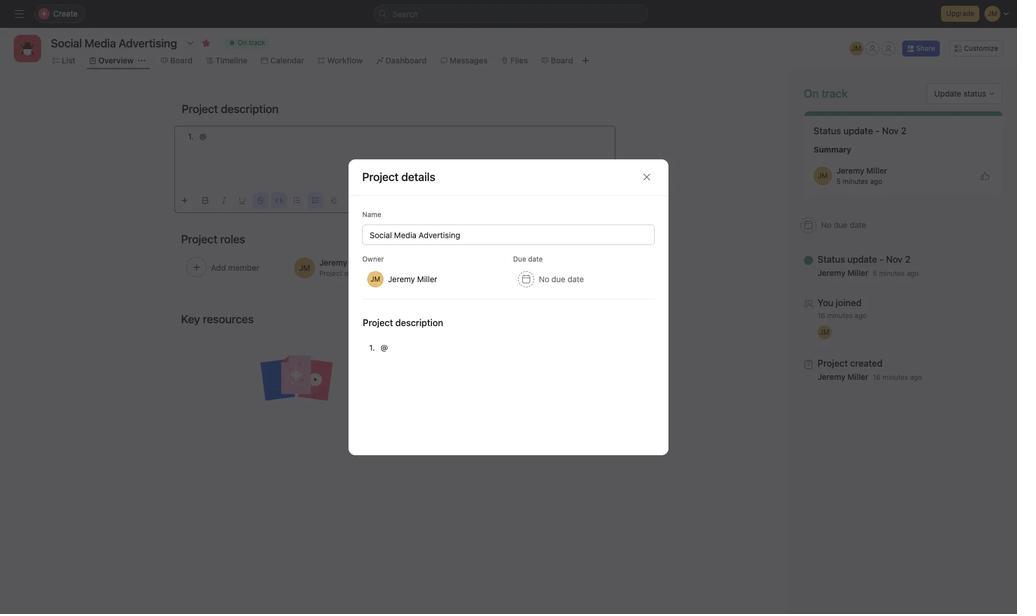 Task type: vqa. For each thing, say whether or not it's contained in the screenshot.
rightmost Board LINK
yes



Task type: locate. For each thing, give the bounding box(es) containing it.
- for nov
[[880, 254, 884, 265]]

board link left timeline link
[[161, 54, 193, 67]]

1 horizontal spatial 16
[[874, 373, 881, 382]]

code image
[[276, 197, 282, 204]]

miller inside status update - nov 2 jeremy miller 5 minutes ago
[[848, 268, 869, 278]]

16
[[818, 312, 826, 320], [874, 373, 881, 382]]

board link right files
[[542, 54, 574, 67]]

date
[[528, 255, 543, 263], [568, 274, 584, 284]]

1 horizontal spatial 5
[[874, 269, 878, 278]]

workflow link
[[318, 54, 363, 67]]

project created
[[818, 359, 883, 369]]

status up you
[[818, 254, 846, 265]]

minutes down 'project created'
[[883, 373, 909, 382]]

5
[[837, 177, 841, 186], [874, 269, 878, 278]]

0 vertical spatial update
[[844, 126, 874, 136]]

board
[[170, 55, 193, 65], [551, 55, 574, 65]]

0 vertical spatial status
[[814, 126, 842, 136]]

status update - nov 2 jeremy miller 5 minutes ago
[[818, 254, 919, 278]]

ago
[[871, 177, 883, 186], [907, 269, 919, 278], [855, 312, 867, 320], [911, 373, 923, 382]]

list
[[62, 55, 75, 65]]

update up summary
[[844, 126, 874, 136]]

0 vertical spatial date
[[528, 255, 543, 263]]

status inside latest status update element
[[814, 126, 842, 136]]

jeremy miller link down summary
[[837, 166, 888, 176]]

0 vertical spatial 5
[[837, 177, 841, 186]]

5 down status update - nov 2 button
[[874, 269, 878, 278]]

board for 2nd board link from the right
[[170, 55, 193, 65]]

minutes down nov
[[880, 269, 905, 278]]

jeremy up you
[[818, 268, 846, 278]]

jm inside latest status update element
[[819, 172, 828, 180]]

1 vertical spatial update
[[848, 254, 878, 265]]

1 board link from the left
[[161, 54, 193, 67]]

0 vertical spatial -
[[876, 126, 880, 136]]

0 horizontal spatial board
[[170, 55, 193, 65]]

project created jeremy miller 16 minutes ago
[[818, 359, 923, 382]]

minutes
[[843, 177, 869, 186], [880, 269, 905, 278], [828, 312, 853, 320], [883, 373, 909, 382]]

status for status update - nov 2 jeremy miller 5 minutes ago
[[818, 254, 846, 265]]

16 inside project created jeremy miller 16 minutes ago
[[874, 373, 881, 382]]

name
[[363, 210, 382, 219]]

1 vertical spatial 16
[[874, 373, 881, 382]]

- inside status update - nov 2 jeremy miller 5 minutes ago
[[880, 254, 884, 265]]

upgrade button
[[942, 6, 980, 22]]

miller down status update - nov 2 button
[[848, 268, 869, 278]]

calendar link
[[261, 54, 304, 67]]

miller down status update - nov 2
[[867, 166, 888, 176]]

jeremy up project description text box
[[388, 274, 415, 284]]

on track
[[805, 87, 848, 100]]

key resources
[[181, 313, 254, 326]]

-
[[876, 126, 880, 136], [880, 254, 884, 265]]

jm inside button
[[852, 44, 862, 53]]

2
[[906, 254, 911, 265]]

calendar
[[270, 55, 304, 65]]

dashboard link
[[377, 54, 427, 67]]

no due date
[[539, 274, 584, 284]]

16 down you
[[818, 312, 826, 320]]

board link
[[161, 54, 193, 67], [542, 54, 574, 67]]

- left nov 2
[[876, 126, 880, 136]]

jeremy miller link down status update - nov 2 button
[[818, 268, 869, 278]]

1 vertical spatial @
[[381, 343, 388, 353]]

1 vertical spatial jm
[[819, 172, 828, 180]]

jeremy down 'project created'
[[818, 372, 846, 382]]

status inside status update - nov 2 jeremy miller 5 minutes ago
[[818, 254, 846, 265]]

16 down 'project created'
[[874, 373, 881, 382]]

miller down 'project created'
[[848, 372, 869, 382]]

status
[[814, 126, 842, 136], [818, 254, 846, 265]]

0 horizontal spatial 5
[[837, 177, 841, 186]]

None text field
[[48, 33, 180, 53]]

@ down project description text box
[[381, 343, 388, 353]]

2 board link from the left
[[542, 54, 574, 67]]

2 vertical spatial jeremy miller link
[[818, 372, 869, 382]]

minutes down summary
[[843, 177, 869, 186]]

you joined 16 minutes ago
[[818, 298, 867, 320]]

@
[[200, 132, 207, 141], [381, 343, 388, 353]]

ago inside jeremy miller 5 minutes ago
[[871, 177, 883, 186]]

minutes down you joined 'button'
[[828, 312, 853, 320]]

jeremy down summary
[[837, 166, 865, 176]]

Name text field
[[363, 224, 655, 245]]

status up summary
[[814, 126, 842, 136]]

2 board from the left
[[551, 55, 574, 65]]

0 horizontal spatial 16
[[818, 312, 826, 320]]

update left nov
[[848, 254, 878, 265]]

jeremy miller link down 'project created'
[[818, 372, 869, 382]]

board left timeline link
[[170, 55, 193, 65]]

0 vertical spatial @
[[200, 132, 207, 141]]

1 vertical spatial status
[[818, 254, 846, 265]]

jm
[[852, 44, 862, 53], [819, 172, 828, 180], [820, 328, 830, 337]]

0 vertical spatial jeremy miller link
[[837, 166, 888, 176]]

1 vertical spatial -
[[880, 254, 884, 265]]

jeremy
[[837, 166, 865, 176], [818, 268, 846, 278], [388, 274, 415, 284], [818, 372, 846, 382]]

1 board from the left
[[170, 55, 193, 65]]

1 horizontal spatial date
[[568, 274, 584, 284]]

toolbar
[[177, 188, 616, 209]]

1 horizontal spatial board link
[[542, 54, 574, 67]]

remove from starred image
[[202, 38, 211, 47]]

ago inside you joined 16 minutes ago
[[855, 312, 867, 320]]

due date
[[513, 255, 543, 263]]

update inside status update - nov 2 jeremy miller 5 minutes ago
[[848, 254, 878, 265]]

minutes inside you joined 16 minutes ago
[[828, 312, 853, 320]]

Project description title text field
[[356, 313, 446, 333]]

underline image
[[239, 197, 246, 204]]

5 inside status update - nov 2 jeremy miller 5 minutes ago
[[874, 269, 878, 278]]

1 horizontal spatial board
[[551, 55, 574, 65]]

miller
[[867, 166, 888, 176], [848, 268, 869, 278], [417, 274, 438, 284], [848, 372, 869, 382]]

- inside latest status update element
[[876, 126, 880, 136]]

board right files
[[551, 55, 574, 65]]

@ down project description title text box
[[200, 132, 207, 141]]

0 horizontal spatial board link
[[161, 54, 193, 67]]

update for nov
[[848, 254, 878, 265]]

jeremy inside project created jeremy miller 16 minutes ago
[[818, 372, 846, 382]]

0 horizontal spatial date
[[528, 255, 543, 263]]

due
[[513, 255, 527, 263]]

@ inside project details dialog
[[381, 343, 388, 353]]

minutes inside project created jeremy miller 16 minutes ago
[[883, 373, 909, 382]]

0 horizontal spatial @
[[200, 132, 207, 141]]

jeremy miller link
[[837, 166, 888, 176], [818, 268, 869, 278], [818, 372, 869, 382]]

nov
[[887, 254, 903, 265]]

summary
[[814, 145, 852, 154]]

1 vertical spatial 5
[[874, 269, 878, 278]]

0 vertical spatial jm
[[852, 44, 862, 53]]

1 vertical spatial jeremy miller link
[[818, 268, 869, 278]]

due
[[552, 274, 566, 284]]

- left nov
[[880, 254, 884, 265]]

1 vertical spatial date
[[568, 274, 584, 284]]

overview link
[[89, 54, 134, 67]]

0 vertical spatial 16
[[818, 312, 826, 320]]

jeremy miller link for status
[[818, 268, 869, 278]]

jeremy miller 5 minutes ago
[[837, 166, 888, 186]]

update for nov 2
[[844, 126, 874, 136]]

decrease list indent image
[[331, 197, 337, 204]]

workflow
[[327, 55, 363, 65]]

5 down summary
[[837, 177, 841, 186]]

1 horizontal spatial @
[[381, 343, 388, 353]]

bulleted list image
[[294, 197, 301, 204]]

miller up project description text box
[[417, 274, 438, 284]]

update
[[844, 126, 874, 136], [848, 254, 878, 265]]



Task type: describe. For each thing, give the bounding box(es) containing it.
project details dialog
[[349, 159, 669, 455]]

increase list indent image
[[349, 197, 356, 204]]

jeremy miller link for project created
[[818, 372, 869, 382]]

bug image
[[21, 42, 34, 55]]

minutes inside jeremy miller 5 minutes ago
[[843, 177, 869, 186]]

no
[[539, 274, 550, 284]]

messages link
[[441, 54, 488, 67]]

project roles
[[181, 233, 245, 246]]

italics image
[[221, 197, 228, 204]]

status for status update - nov 2
[[814, 126, 842, 136]]

status update - nov 2
[[814, 126, 907, 136]]

board for 1st board link from the right
[[551, 55, 574, 65]]

bold image
[[202, 197, 209, 204]]

timeline link
[[206, 54, 248, 67]]

jeremy inside jeremy miller 5 minutes ago
[[837, 166, 865, 176]]

dashboard
[[386, 55, 427, 65]]

numbered list image
[[312, 197, 319, 204]]

jeremy inside status update - nov 2 jeremy miller 5 minutes ago
[[818, 268, 846, 278]]

timeline
[[216, 55, 248, 65]]

joined
[[836, 298, 862, 308]]

no due date button
[[513, 269, 590, 290]]

- for nov 2
[[876, 126, 880, 136]]

status update - nov 2 button
[[818, 254, 919, 265]]

miller inside 'dropdown button'
[[417, 274, 438, 284]]

ago inside project created jeremy miller 16 minutes ago
[[911, 373, 923, 382]]

jeremy miller link inside latest status update element
[[837, 166, 888, 176]]

jeremy miller
[[388, 274, 438, 284]]

you joined button
[[818, 297, 867, 309]]

messages
[[450, 55, 488, 65]]

files link
[[502, 54, 528, 67]]

upgrade
[[947, 9, 975, 18]]

minutes inside status update - nov 2 jeremy miller 5 minutes ago
[[880, 269, 905, 278]]

jeremy miller button
[[363, 269, 456, 290]]

overview
[[98, 55, 134, 65]]

jm button
[[850, 42, 864, 55]]

miller inside project created jeremy miller 16 minutes ago
[[848, 372, 869, 382]]

16 inside you joined 16 minutes ago
[[818, 312, 826, 320]]

Project description title text field
[[174, 97, 282, 121]]

project details
[[363, 170, 436, 184]]

2 vertical spatial jm
[[820, 328, 830, 337]]

you
[[818, 298, 834, 308]]

close this dialog image
[[643, 173, 652, 182]]

0 likes. click to like this task image
[[981, 172, 990, 181]]

date inside dropdown button
[[568, 274, 584, 284]]

jeremy inside 'dropdown button'
[[388, 274, 415, 284]]

latest status update element
[[805, 111, 1004, 197]]

5 inside jeremy miller 5 minutes ago
[[837, 177, 841, 186]]

share button
[[903, 41, 941, 57]]

list link
[[53, 54, 75, 67]]

miller inside jeremy miller 5 minutes ago
[[867, 166, 888, 176]]

nov 2
[[883, 126, 907, 136]]

ago inside status update - nov 2 jeremy miller 5 minutes ago
[[907, 269, 919, 278]]

strikethrough image
[[257, 197, 264, 204]]

share
[[917, 44, 936, 53]]

owner
[[363, 255, 384, 263]]

files
[[511, 55, 528, 65]]



